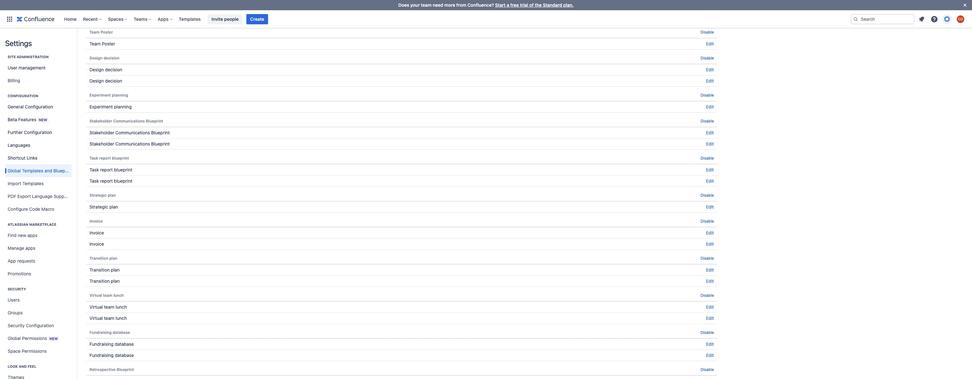 Task type: vqa. For each thing, say whether or not it's contained in the screenshot.


Task type: locate. For each thing, give the bounding box(es) containing it.
security for security
[[8, 287, 26, 291]]

0 vertical spatial virtual team lunch
[[90, 293, 124, 298]]

acquisition right recent
[[100, 15, 123, 20]]

0 vertical spatial apps
[[27, 233, 38, 238]]

1 task from the top
[[90, 156, 98, 161]]

templates right apps popup button
[[179, 16, 201, 22]]

pdf export language support
[[8, 194, 70, 199]]

0 vertical spatial fundraising
[[90, 330, 112, 335]]

10 disable link from the top
[[701, 330, 715, 335]]

0 vertical spatial design decision
[[90, 56, 119, 60]]

apps
[[27, 233, 38, 238], [25, 245, 35, 251]]

2 strategic plan from the top
[[90, 204, 118, 209]]

space permissions link
[[5, 345, 72, 358]]

stakeholder communications blueprint for seventh edit link from the top of the page
[[90, 141, 170, 146]]

2 vertical spatial design decision
[[90, 78, 122, 83]]

1 vertical spatial task
[[90, 167, 99, 172]]

report for 9th edit link from the top of the page
[[100, 178, 113, 184]]

1 experiment planning from the top
[[90, 93, 128, 98]]

communications for seventh edit link from the top of the page
[[115, 141, 150, 146]]

0 vertical spatial fundraising database
[[90, 330, 130, 335]]

recent button
[[81, 14, 104, 24]]

1 stakeholder communications blueprint from the top
[[90, 119, 163, 123]]

17 edit from the top
[[707, 341, 715, 347]]

global for global templates and blueprints
[[8, 168, 21, 173]]

1 vertical spatial team
[[90, 41, 101, 46]]

task for disable 'link' for task
[[90, 156, 98, 161]]

database
[[113, 330, 130, 335], [115, 341, 134, 347], [115, 352, 134, 358]]

0 vertical spatial report
[[99, 156, 111, 161]]

1 vertical spatial poster
[[102, 41, 115, 46]]

virtual team lunch
[[90, 293, 124, 298], [90, 304, 127, 310], [90, 315, 127, 321]]

report
[[99, 156, 111, 161], [100, 167, 113, 172], [100, 178, 113, 184]]

0 vertical spatial global
[[8, 168, 21, 173]]

configuration down "groups" link
[[26, 323, 54, 328]]

poster for edit
[[102, 41, 115, 46]]

2 vertical spatial transition plan
[[90, 278, 120, 284]]

decision for design's disable 'link'
[[104, 56, 119, 60]]

app requests link
[[5, 255, 72, 267]]

team for virtual's disable 'link'
[[103, 293, 113, 298]]

1 vertical spatial permissions
[[22, 348, 47, 354]]

1 vertical spatial fundraising database
[[90, 341, 134, 347]]

and
[[45, 168, 52, 173], [19, 364, 27, 368]]

1 vertical spatial virtual team lunch
[[90, 304, 127, 310]]

fundraising for fundraising disable 'link'
[[90, 330, 112, 335]]

1 horizontal spatial and
[[45, 168, 52, 173]]

team
[[421, 2, 432, 8], [103, 293, 113, 298], [104, 304, 114, 310], [104, 315, 114, 321]]

stakeholder communications blueprint for 6th edit link
[[90, 130, 170, 135]]

new inside beta features new
[[39, 118, 47, 122]]

disable link for team
[[701, 30, 715, 35]]

help icon image
[[931, 15, 939, 23]]

apps up requests
[[25, 245, 35, 251]]

report for 8th edit link from the top of the page
[[100, 167, 113, 172]]

0 vertical spatial poster
[[101, 30, 113, 35]]

3 invoice from the top
[[90, 241, 104, 247]]

new for features
[[39, 118, 47, 122]]

1 vertical spatial global
[[8, 335, 21, 341]]

task report blueprint for 9th edit link from the top of the page
[[90, 178, 132, 184]]

configuration up languages 'link'
[[24, 130, 52, 135]]

1 vertical spatial strategic plan
[[90, 204, 118, 209]]

edit for 9th edit link from the top of the page
[[707, 178, 715, 184]]

stakeholder for seventh edit link from the top of the page
[[90, 141, 114, 146]]

0 vertical spatial design
[[90, 56, 103, 60]]

2 stakeholder from the top
[[90, 130, 114, 135]]

0 vertical spatial experiment
[[90, 93, 111, 98]]

1 team from the top
[[90, 30, 100, 35]]

1 design decision from the top
[[90, 56, 119, 60]]

8 disable from the top
[[701, 256, 715, 261]]

global permissions new
[[8, 335, 58, 341]]

1 transition plan from the top
[[90, 256, 117, 261]]

4 disable link from the top
[[701, 119, 715, 123]]

1 vertical spatial templates
[[22, 168, 43, 173]]

transition for fifth edit link from the bottom of the page
[[90, 278, 110, 284]]

confluence image
[[17, 15, 55, 23], [17, 15, 55, 23]]

2 vertical spatial stakeholder communications blueprint
[[90, 141, 170, 146]]

templates for import templates
[[22, 181, 44, 186]]

1 vertical spatial stakeholder communications blueprint
[[90, 130, 170, 135]]

transition plan for transition's disable 'link'
[[90, 256, 117, 261]]

global up space
[[8, 335, 21, 341]]

trial
[[520, 2, 529, 8]]

3 transition from the top
[[90, 278, 110, 284]]

edit for 2nd edit link from the bottom
[[707, 341, 715, 347]]

2 virtual team lunch from the top
[[90, 304, 127, 310]]

and left the feel
[[19, 364, 27, 368]]

code
[[29, 206, 40, 212]]

1 design from the top
[[90, 56, 103, 60]]

disable link for retrospective
[[701, 367, 715, 372]]

1 vertical spatial virtual
[[90, 304, 103, 310]]

and inside the configuration group
[[45, 168, 52, 173]]

atlassian marketplace group
[[5, 216, 72, 282]]

0 vertical spatial and
[[45, 168, 52, 173]]

2 design decision from the top
[[90, 67, 122, 72]]

3 edit from the top
[[707, 67, 715, 72]]

1 edit from the top
[[707, 4, 715, 9]]

2 vertical spatial lunch
[[116, 315, 127, 321]]

1 vertical spatial design decision
[[90, 67, 122, 72]]

virtual for fourth edit link from the bottom of the page
[[90, 304, 103, 310]]

poster for disable
[[101, 30, 113, 35]]

import templates link
[[5, 177, 72, 190]]

find new apps
[[8, 233, 38, 238]]

edit
[[707, 4, 715, 9], [707, 41, 715, 46], [707, 67, 715, 72], [707, 78, 715, 83], [707, 104, 715, 109], [707, 130, 715, 135], [707, 141, 715, 146], [707, 167, 715, 172], [707, 178, 715, 184], [707, 204, 715, 209], [707, 230, 715, 235], [707, 241, 715, 247], [707, 267, 715, 273], [707, 278, 715, 284], [707, 304, 715, 310], [707, 315, 715, 321], [707, 341, 715, 347], [707, 352, 715, 358]]

blueprint for 6th edit link
[[151, 130, 170, 135]]

configuration for security
[[26, 323, 54, 328]]

0 vertical spatial task
[[90, 156, 98, 161]]

1 vertical spatial strategic
[[90, 204, 108, 209]]

1 stakeholder from the top
[[90, 119, 112, 123]]

templates link
[[177, 14, 203, 24]]

6 disable link from the top
[[701, 193, 715, 198]]

templates for global templates and blueprints
[[22, 168, 43, 173]]

3 disable from the top
[[701, 93, 715, 98]]

2 disable link from the top
[[701, 56, 715, 60]]

2 vertical spatial fundraising
[[90, 352, 114, 358]]

team poster down recent dropdown button
[[90, 30, 113, 35]]

1 global from the top
[[8, 168, 21, 173]]

2 vertical spatial blueprint
[[114, 178, 132, 184]]

qtc up recent dropdown button
[[90, 4, 99, 9]]

2 vertical spatial communications
[[115, 141, 150, 146]]

2 vertical spatial task report blueprint
[[90, 178, 132, 184]]

team for fourth edit link from the bottom of the page
[[104, 304, 114, 310]]

1 vertical spatial stakeholder
[[90, 130, 114, 135]]

0 vertical spatial lunch
[[114, 293, 124, 298]]

14 edit link from the top
[[707, 278, 715, 284]]

virtual team lunch for 16th edit link from the top
[[90, 315, 127, 321]]

language
[[32, 194, 52, 199]]

apps right new
[[27, 233, 38, 238]]

disable link for transition
[[701, 256, 715, 261]]

0 vertical spatial team
[[90, 30, 100, 35]]

team poster for edit
[[90, 41, 115, 46]]

1 vertical spatial acquisition
[[100, 15, 123, 20]]

transition plan for sixth edit link from the bottom of the page
[[90, 267, 120, 273]]

1 vertical spatial design
[[90, 67, 104, 72]]

edit for eighth edit link from the bottom
[[707, 230, 715, 235]]

2 vertical spatial report
[[100, 178, 113, 184]]

5 disable link from the top
[[701, 156, 715, 161]]

0 vertical spatial stakeholder communications blueprint
[[90, 119, 163, 123]]

1 vertical spatial experiment
[[90, 104, 113, 109]]

configuration inside 'security' group
[[26, 323, 54, 328]]

templates
[[179, 16, 201, 22], [22, 168, 43, 173], [22, 181, 44, 186]]

global inside the configuration group
[[8, 168, 21, 173]]

7 edit from the top
[[707, 141, 715, 146]]

lunch
[[114, 293, 124, 298], [116, 304, 127, 310], [116, 315, 127, 321]]

0 vertical spatial communications
[[113, 119, 145, 123]]

plan
[[108, 193, 116, 198], [109, 204, 118, 209], [109, 256, 117, 261], [111, 267, 120, 273], [111, 278, 120, 284]]

9 disable from the top
[[701, 293, 715, 298]]

disable for strategic
[[701, 193, 715, 198]]

2 vertical spatial transition
[[90, 278, 110, 284]]

spaces
[[108, 16, 124, 22]]

1 vertical spatial new
[[49, 336, 58, 340]]

new up space permissions link
[[49, 336, 58, 340]]

transition
[[90, 256, 108, 261], [90, 267, 110, 273], [90, 278, 110, 284]]

1 vertical spatial and
[[19, 364, 27, 368]]

0 vertical spatial experiment planning
[[90, 93, 128, 98]]

blueprint
[[146, 119, 163, 123], [151, 130, 170, 135], [151, 141, 170, 146], [117, 367, 134, 372]]

1 strategic from the top
[[90, 193, 107, 198]]

1 vertical spatial decision
[[105, 67, 122, 72]]

2 task from the top
[[90, 167, 99, 172]]

3 transition plan from the top
[[90, 278, 120, 284]]

0 vertical spatial virtual
[[90, 293, 102, 298]]

security down 'groups'
[[8, 323, 25, 328]]

2 disable from the top
[[701, 56, 715, 60]]

configuration
[[8, 94, 38, 98], [25, 104, 53, 109], [24, 130, 52, 135], [26, 323, 54, 328]]

1 vertical spatial experiment planning
[[90, 104, 132, 109]]

acquisition
[[100, 4, 123, 9], [100, 15, 123, 20]]

5 disable from the top
[[701, 156, 715, 161]]

2 vertical spatial database
[[115, 352, 134, 358]]

edit for 14th edit link from the bottom
[[707, 104, 715, 109]]

9 edit from the top
[[707, 178, 715, 184]]

0 vertical spatial strategic
[[90, 193, 107, 198]]

1 fundraising from the top
[[90, 330, 112, 335]]

1 horizontal spatial new
[[49, 336, 58, 340]]

banner
[[0, 10, 973, 28]]

design for design's disable 'link'
[[90, 56, 103, 60]]

collapse sidebar image
[[70, 31, 84, 44]]

0 vertical spatial transition
[[90, 256, 108, 261]]

9 disable link from the top
[[701, 293, 715, 298]]

4 disable from the top
[[701, 119, 715, 123]]

0 vertical spatial blueprint
[[112, 156, 129, 161]]

1 vertical spatial planning
[[114, 104, 132, 109]]

3 stakeholder from the top
[[90, 141, 114, 146]]

13 edit from the top
[[707, 267, 715, 273]]

templates up pdf export language support link
[[22, 181, 44, 186]]

new
[[39, 118, 47, 122], [49, 336, 58, 340]]

1 qtc acquisition from the top
[[90, 4, 123, 9]]

0 vertical spatial qtc acquisition
[[90, 4, 123, 9]]

edit for 6th edit link
[[707, 130, 715, 135]]

and left blueprints
[[45, 168, 52, 173]]

templates down links
[[22, 168, 43, 173]]

fundraising for first edit link from the bottom of the page
[[90, 352, 114, 358]]

1 edit link from the top
[[707, 4, 715, 9]]

edit for first edit link from the bottom of the page
[[707, 352, 715, 358]]

2 vertical spatial virtual team lunch
[[90, 315, 127, 321]]

2 vertical spatial task
[[90, 178, 99, 184]]

from
[[457, 2, 467, 8]]

3 disable link from the top
[[701, 93, 715, 98]]

5 edit link from the top
[[707, 104, 715, 109]]

1 vertical spatial team poster
[[90, 41, 115, 46]]

2 vertical spatial decision
[[105, 78, 122, 83]]

acquisition up the spaces
[[100, 4, 123, 9]]

general configuration link
[[5, 100, 72, 113]]

disable link for experiment
[[701, 93, 715, 98]]

11 edit from the top
[[707, 230, 715, 235]]

6 disable from the top
[[701, 193, 715, 198]]

6 edit from the top
[[707, 130, 715, 135]]

1 vertical spatial report
[[100, 167, 113, 172]]

strategic plan
[[90, 193, 116, 198], [90, 204, 118, 209]]

further configuration link
[[5, 126, 72, 139]]

0 vertical spatial team poster
[[90, 30, 113, 35]]

disable link for task
[[701, 156, 715, 161]]

permissions down security configuration link
[[22, 335, 47, 341]]

0 vertical spatial templates
[[179, 16, 201, 22]]

2 vertical spatial virtual
[[90, 315, 103, 321]]

fundraising database
[[90, 330, 130, 335], [90, 341, 134, 347], [90, 352, 134, 358]]

security configuration
[[8, 323, 54, 328]]

2 vertical spatial design
[[90, 78, 104, 83]]

8 edit from the top
[[707, 167, 715, 172]]

5 edit from the top
[[707, 104, 715, 109]]

1 vertical spatial communications
[[115, 130, 150, 135]]

design decision
[[90, 56, 119, 60], [90, 67, 122, 72], [90, 78, 122, 83]]

8 disable link from the top
[[701, 256, 715, 261]]

2 global from the top
[[8, 335, 21, 341]]

0 horizontal spatial new
[[39, 118, 47, 122]]

qtc
[[90, 4, 99, 9], [90, 15, 99, 20]]

2 security from the top
[[8, 323, 25, 328]]

new for permissions
[[49, 336, 58, 340]]

planning for edit
[[114, 104, 132, 109]]

global inside 'security' group
[[8, 335, 21, 341]]

communications for 6th edit link
[[115, 130, 150, 135]]

0 vertical spatial permissions
[[22, 335, 47, 341]]

0 vertical spatial acquisition
[[100, 4, 123, 9]]

experiment planning for disable
[[90, 93, 128, 98]]

1 vertical spatial transition
[[90, 267, 110, 273]]

disable link for virtual
[[701, 293, 715, 298]]

12 edit from the top
[[707, 241, 715, 247]]

1 vertical spatial invoice
[[90, 230, 104, 235]]

teams
[[134, 16, 148, 22]]

2 experiment from the top
[[90, 104, 113, 109]]

4 edit from the top
[[707, 78, 715, 83]]

appswitcher icon image
[[6, 15, 13, 23]]

configuration for general
[[25, 104, 53, 109]]

0 vertical spatial planning
[[112, 93, 128, 98]]

disable for task
[[701, 156, 715, 161]]

18 edit from the top
[[707, 352, 715, 358]]

2 acquisition from the top
[[100, 15, 123, 20]]

2 design from the top
[[90, 67, 104, 72]]

task report blueprint for disable 'link' for task
[[90, 156, 129, 161]]

disable link
[[701, 30, 715, 35], [701, 56, 715, 60], [701, 93, 715, 98], [701, 119, 715, 123], [701, 156, 715, 161], [701, 193, 715, 198], [701, 219, 715, 224], [701, 256, 715, 261], [701, 293, 715, 298], [701, 330, 715, 335], [701, 367, 715, 372]]

configure code macro link
[[5, 203, 72, 216]]

design for 4th edit link
[[90, 78, 104, 83]]

1 disable from the top
[[701, 30, 715, 35]]

1 vertical spatial qtc
[[90, 15, 99, 20]]

configuration up beta features new
[[25, 104, 53, 109]]

2 stakeholder communications blueprint from the top
[[90, 130, 170, 135]]

edit for 16th edit link from the bottom
[[707, 67, 715, 72]]

configuration for further
[[24, 130, 52, 135]]

0 vertical spatial task report blueprint
[[90, 156, 129, 161]]

administration
[[17, 55, 49, 59]]

permissions down global permissions new
[[22, 348, 47, 354]]

your
[[411, 2, 420, 8]]

3 task from the top
[[90, 178, 99, 184]]

space
[[8, 348, 21, 354]]

1 virtual from the top
[[90, 293, 102, 298]]

0 vertical spatial qtc
[[90, 4, 99, 9]]

2 fundraising database from the top
[[90, 341, 134, 347]]

0 vertical spatial invoice
[[90, 219, 103, 224]]

team poster right collapse sidebar icon at the left top
[[90, 41, 115, 46]]

design
[[90, 56, 103, 60], [90, 67, 104, 72], [90, 78, 104, 83]]

2 team poster from the top
[[90, 41, 115, 46]]

2 vertical spatial fundraising database
[[90, 352, 134, 358]]

0 vertical spatial transition plan
[[90, 256, 117, 261]]

team
[[90, 30, 100, 35], [90, 41, 101, 46]]

transition for transition's disable 'link'
[[90, 256, 108, 261]]

9 edit link from the top
[[707, 178, 715, 184]]

team right collapse sidebar icon at the left top
[[90, 41, 101, 46]]

0 vertical spatial decision
[[104, 56, 119, 60]]

1 team poster from the top
[[90, 30, 113, 35]]

1 vertical spatial transition plan
[[90, 267, 120, 273]]

space permissions
[[8, 348, 47, 354]]

edit for sixth edit link from the bottom of the page
[[707, 267, 715, 273]]

0 vertical spatial security
[[8, 287, 26, 291]]

team down recent dropdown button
[[90, 30, 100, 35]]

management
[[19, 65, 46, 70]]

1 experiment from the top
[[90, 93, 111, 98]]

1 virtual team lunch from the top
[[90, 293, 124, 298]]

11 disable from the top
[[701, 367, 715, 372]]

Search field
[[851, 14, 915, 24]]

1 transition from the top
[[90, 256, 108, 261]]

14 edit from the top
[[707, 278, 715, 284]]

task for 8th edit link from the top of the page
[[90, 167, 99, 172]]

team poster
[[90, 30, 113, 35], [90, 41, 115, 46]]

stakeholder communications blueprint for stakeholder disable 'link'
[[90, 119, 163, 123]]

team for disable
[[90, 30, 100, 35]]

communications
[[113, 119, 145, 123], [115, 130, 150, 135], [115, 141, 150, 146]]

2 vertical spatial invoice
[[90, 241, 104, 247]]

disable link for design
[[701, 56, 715, 60]]

qtc left the spaces
[[90, 15, 99, 20]]

new up further configuration link
[[39, 118, 47, 122]]

2 strategic from the top
[[90, 204, 108, 209]]

16 edit from the top
[[707, 315, 715, 321]]

15 edit from the top
[[707, 304, 715, 310]]

0 horizontal spatial and
[[19, 364, 27, 368]]

1 vertical spatial fundraising
[[90, 341, 114, 347]]

disable for experiment
[[701, 93, 715, 98]]

app requests
[[8, 258, 35, 264]]

retrospective blueprint
[[90, 367, 134, 372]]

10 disable from the top
[[701, 330, 715, 335]]

shortcut links link
[[5, 152, 72, 164]]

3 fundraising database from the top
[[90, 352, 134, 358]]

0 vertical spatial new
[[39, 118, 47, 122]]

general
[[8, 104, 24, 109]]

fundraising database for fundraising disable 'link'
[[90, 330, 130, 335]]

lunch for 16th edit link from the top
[[116, 315, 127, 321]]

2 edit from the top
[[707, 41, 715, 46]]

2 vertical spatial templates
[[22, 181, 44, 186]]

experiment planning for edit
[[90, 104, 132, 109]]

global up 'import'
[[8, 168, 21, 173]]

disable
[[701, 30, 715, 35], [701, 56, 715, 60], [701, 93, 715, 98], [701, 119, 715, 123], [701, 156, 715, 161], [701, 193, 715, 198], [701, 219, 715, 224], [701, 256, 715, 261], [701, 293, 715, 298], [701, 330, 715, 335], [701, 367, 715, 372]]

a
[[507, 2, 510, 8]]

1 disable link from the top
[[701, 30, 715, 35]]

team poster for disable
[[90, 30, 113, 35]]

edit link
[[707, 4, 715, 9], [707, 41, 715, 46], [707, 67, 715, 72], [707, 78, 715, 83], [707, 104, 715, 109], [707, 130, 715, 135], [707, 141, 715, 146], [707, 167, 715, 172], [707, 178, 715, 184], [707, 204, 715, 209], [707, 230, 715, 235], [707, 241, 715, 247], [707, 267, 715, 273], [707, 278, 715, 284], [707, 304, 715, 310], [707, 315, 715, 321], [707, 341, 715, 347], [707, 352, 715, 358]]

1 vertical spatial blueprint
[[114, 167, 132, 172]]

0 vertical spatial strategic plan
[[90, 193, 116, 198]]

new inside global permissions new
[[49, 336, 58, 340]]

disable for transition
[[701, 256, 715, 261]]

1 vertical spatial security
[[8, 323, 25, 328]]

1 vertical spatial lunch
[[116, 304, 127, 310]]

plan for transition's disable 'link'
[[109, 256, 117, 261]]

experiment planning
[[90, 93, 128, 98], [90, 104, 132, 109]]

2 vertical spatial stakeholder
[[90, 141, 114, 146]]

decision
[[104, 56, 119, 60], [105, 67, 122, 72], [105, 78, 122, 83]]

further
[[8, 130, 23, 135]]

3 virtual from the top
[[90, 315, 103, 321]]

3 fundraising from the top
[[90, 352, 114, 358]]

2 transition plan from the top
[[90, 267, 120, 273]]

1 security from the top
[[8, 287, 26, 291]]

7 edit link from the top
[[707, 141, 715, 146]]

disable link for fundraising
[[701, 330, 715, 335]]

edit for 8th edit link from the top of the page
[[707, 167, 715, 172]]

2 virtual from the top
[[90, 304, 103, 310]]

0 vertical spatial stakeholder
[[90, 119, 112, 123]]

billing link
[[5, 74, 72, 87]]

security up users
[[8, 287, 26, 291]]

2 qtc from the top
[[90, 15, 99, 20]]

1 vertical spatial qtc acquisition
[[90, 15, 123, 20]]

1 vertical spatial task report blueprint
[[90, 167, 132, 172]]



Task type: describe. For each thing, give the bounding box(es) containing it.
home link
[[62, 14, 79, 24]]

teams button
[[132, 14, 154, 24]]

team for edit
[[90, 41, 101, 46]]

standard
[[543, 2, 563, 8]]

0 vertical spatial database
[[113, 330, 130, 335]]

1 qtc from the top
[[90, 4, 99, 9]]

shortcut links
[[8, 155, 37, 161]]

pdf export language support link
[[5, 190, 72, 203]]

marketplace
[[29, 222, 56, 226]]

security group
[[5, 280, 72, 360]]

support
[[54, 194, 70, 199]]

experiment for edit
[[90, 104, 113, 109]]

user
[[8, 65, 17, 70]]

global for global permissions new
[[8, 335, 21, 341]]

edit for fourth edit link from the bottom of the page
[[707, 304, 715, 310]]

fundraising database for first edit link from the bottom of the page
[[90, 352, 134, 358]]

features
[[18, 117, 36, 122]]

task report blueprint for 8th edit link from the top of the page
[[90, 167, 132, 172]]

4 edit link from the top
[[707, 78, 715, 83]]

invite people button
[[208, 14, 243, 24]]

11 edit link from the top
[[707, 230, 715, 235]]

7 disable from the top
[[701, 219, 715, 224]]

look and feel
[[8, 364, 36, 368]]

8 edit link from the top
[[707, 167, 715, 172]]

plan.
[[564, 2, 574, 8]]

banner containing home
[[0, 10, 973, 28]]

people
[[224, 16, 239, 22]]

new
[[18, 233, 26, 238]]

groups
[[8, 310, 23, 315]]

start a free trial of the standard plan. link
[[496, 2, 574, 8]]

disable for design
[[701, 56, 715, 60]]

global templates and blueprints
[[8, 168, 74, 173]]

16 edit link from the top
[[707, 315, 715, 321]]

languages link
[[5, 139, 72, 152]]

experiment for disable
[[90, 93, 111, 98]]

1 vertical spatial apps
[[25, 245, 35, 251]]

edit for 16th edit link from the top
[[707, 315, 715, 321]]

edit for fifth edit link from the bottom of the page
[[707, 278, 715, 284]]

home
[[64, 16, 77, 22]]

13 edit link from the top
[[707, 267, 715, 273]]

edit for first edit link from the top of the page
[[707, 4, 715, 9]]

atlassian marketplace
[[8, 222, 56, 226]]

beta
[[8, 117, 17, 122]]

promotions
[[8, 271, 31, 276]]

confluence?
[[468, 2, 494, 8]]

disable for retrospective
[[701, 367, 715, 372]]

design decision for design's disable 'link'
[[90, 56, 119, 60]]

plan for sixth edit link from the bottom of the page
[[111, 267, 120, 273]]

export
[[17, 194, 31, 199]]

virtual for virtual's disable 'link'
[[90, 293, 102, 298]]

free
[[511, 2, 519, 8]]

atlassian
[[8, 222, 28, 226]]

task for 9th edit link from the top of the page
[[90, 178, 99, 184]]

create
[[250, 16, 264, 22]]

apps
[[158, 16, 169, 22]]

user management
[[8, 65, 46, 70]]

further configuration
[[8, 130, 52, 135]]

general configuration
[[8, 104, 53, 109]]

need
[[433, 2, 444, 8]]

does your team need more from confluence? start a free trial of the standard plan.
[[399, 2, 574, 8]]

stakeholder for 6th edit link
[[90, 130, 114, 135]]

disable for team
[[701, 30, 715, 35]]

disable link for strategic
[[701, 193, 715, 198]]

design decision for 4th edit link
[[90, 78, 122, 83]]

permissions for global
[[22, 335, 47, 341]]

2 invoice from the top
[[90, 230, 104, 235]]

design for 16th edit link from the bottom
[[90, 67, 104, 72]]

6 edit link from the top
[[707, 130, 715, 135]]

security configuration link
[[5, 319, 72, 332]]

strategic plan for edit
[[90, 204, 118, 209]]

1 acquisition from the top
[[100, 4, 123, 9]]

15 edit link from the top
[[707, 304, 715, 310]]

promotions link
[[5, 267, 72, 280]]

apps button
[[156, 14, 175, 24]]

user management link
[[5, 61, 72, 74]]

7 disable link from the top
[[701, 219, 715, 224]]

close image
[[962, 1, 970, 9]]

site
[[8, 55, 16, 59]]

security for security configuration
[[8, 323, 25, 328]]

global templates and blueprints link
[[5, 164, 74, 177]]

communications for stakeholder disable 'link'
[[113, 119, 145, 123]]

1 vertical spatial database
[[115, 341, 134, 347]]

plan for 9th edit link from the bottom
[[109, 204, 118, 209]]

2 qtc acquisition from the top
[[90, 15, 123, 20]]

does
[[399, 2, 410, 8]]

virtual for 16th edit link from the top
[[90, 315, 103, 321]]

design decision for 16th edit link from the bottom
[[90, 67, 122, 72]]

disable for virtual
[[701, 293, 715, 298]]

lunch for virtual's disable 'link'
[[114, 293, 124, 298]]

fundraising database for 2nd edit link from the bottom
[[90, 341, 134, 347]]

transition for sixth edit link from the bottom of the page
[[90, 267, 110, 273]]

the
[[535, 2, 542, 8]]

edit for seventh edit link from the top of the page
[[707, 141, 715, 146]]

disable for fundraising
[[701, 330, 715, 335]]

stakeholder for stakeholder disable 'link'
[[90, 119, 112, 123]]

edit for 9th edit link from the bottom
[[707, 204, 715, 209]]

templates inside global element
[[179, 16, 201, 22]]

3 edit link from the top
[[707, 67, 715, 72]]

12 edit link from the top
[[707, 241, 715, 247]]

edit for 12th edit link from the top
[[707, 241, 715, 247]]

search image
[[854, 16, 859, 22]]

lunch for fourth edit link from the bottom of the page
[[116, 304, 127, 310]]

links
[[27, 155, 37, 161]]

blueprint for seventh edit link from the top of the page
[[151, 141, 170, 146]]

macro
[[41, 206, 54, 212]]

invite people
[[212, 16, 239, 22]]

billing
[[8, 78, 20, 83]]

and inside group
[[19, 364, 27, 368]]

site administration
[[8, 55, 49, 59]]

feel
[[28, 364, 36, 368]]

edit for 4th edit link
[[707, 78, 715, 83]]

team for 16th edit link from the top
[[104, 315, 114, 321]]

permissions for space
[[22, 348, 47, 354]]

languages
[[8, 142, 30, 148]]

retrospective
[[90, 367, 116, 372]]

requests
[[17, 258, 35, 264]]

1 invoice from the top
[[90, 219, 103, 224]]

17 edit link from the top
[[707, 341, 715, 347]]

site administration group
[[5, 48, 72, 89]]

global element
[[4, 10, 850, 28]]

of
[[530, 2, 534, 8]]

shortcut
[[8, 155, 26, 161]]

pdf
[[8, 194, 16, 199]]

manage apps
[[8, 245, 35, 251]]

configure
[[8, 206, 28, 212]]

users
[[8, 297, 20, 303]]

settings icon image
[[944, 15, 952, 23]]

blueprint for 8th edit link from the top of the page
[[114, 167, 132, 172]]

beta features new
[[8, 117, 47, 122]]

import
[[8, 181, 21, 186]]

virtual team lunch for fourth edit link from the bottom of the page
[[90, 304, 127, 310]]

10 edit link from the top
[[707, 204, 715, 209]]

look
[[8, 364, 18, 368]]

spaces button
[[106, 14, 130, 24]]

manage
[[8, 245, 24, 251]]

plan for fifth edit link from the bottom of the page
[[111, 278, 120, 284]]

users link
[[5, 294, 72, 306]]

plan for disable 'link' related to strategic
[[108, 193, 116, 198]]

transition plan for fifth edit link from the bottom of the page
[[90, 278, 120, 284]]

2 edit link from the top
[[707, 41, 715, 46]]

groups link
[[5, 306, 72, 319]]

decision for 4th edit link
[[105, 78, 122, 83]]

fundraising for 2nd edit link from the bottom
[[90, 341, 114, 347]]

find
[[8, 233, 17, 238]]

import templates
[[8, 181, 44, 186]]

configuration up general
[[8, 94, 38, 98]]

invite
[[212, 16, 223, 22]]

disable link for stakeholder
[[701, 119, 715, 123]]

recent
[[83, 16, 98, 22]]

look and feel group
[[5, 358, 72, 379]]

blueprints
[[53, 168, 74, 173]]

manage apps link
[[5, 242, 72, 255]]

blueprint for 9th edit link from the top of the page
[[114, 178, 132, 184]]

your profile and preferences image
[[958, 15, 965, 23]]

edit for second edit link
[[707, 41, 715, 46]]

18 edit link from the top
[[707, 352, 715, 358]]

notification icon image
[[919, 15, 926, 23]]

create link
[[247, 14, 268, 24]]

more
[[445, 2, 456, 8]]

app
[[8, 258, 16, 264]]

planning for disable
[[112, 93, 128, 98]]

find new apps link
[[5, 229, 72, 242]]

configuration group
[[5, 87, 74, 217]]

strategic for edit
[[90, 204, 108, 209]]

blueprint for stakeholder disable 'link'
[[146, 119, 163, 123]]

blueprint for disable 'link' for task
[[112, 156, 129, 161]]

start
[[496, 2, 506, 8]]



